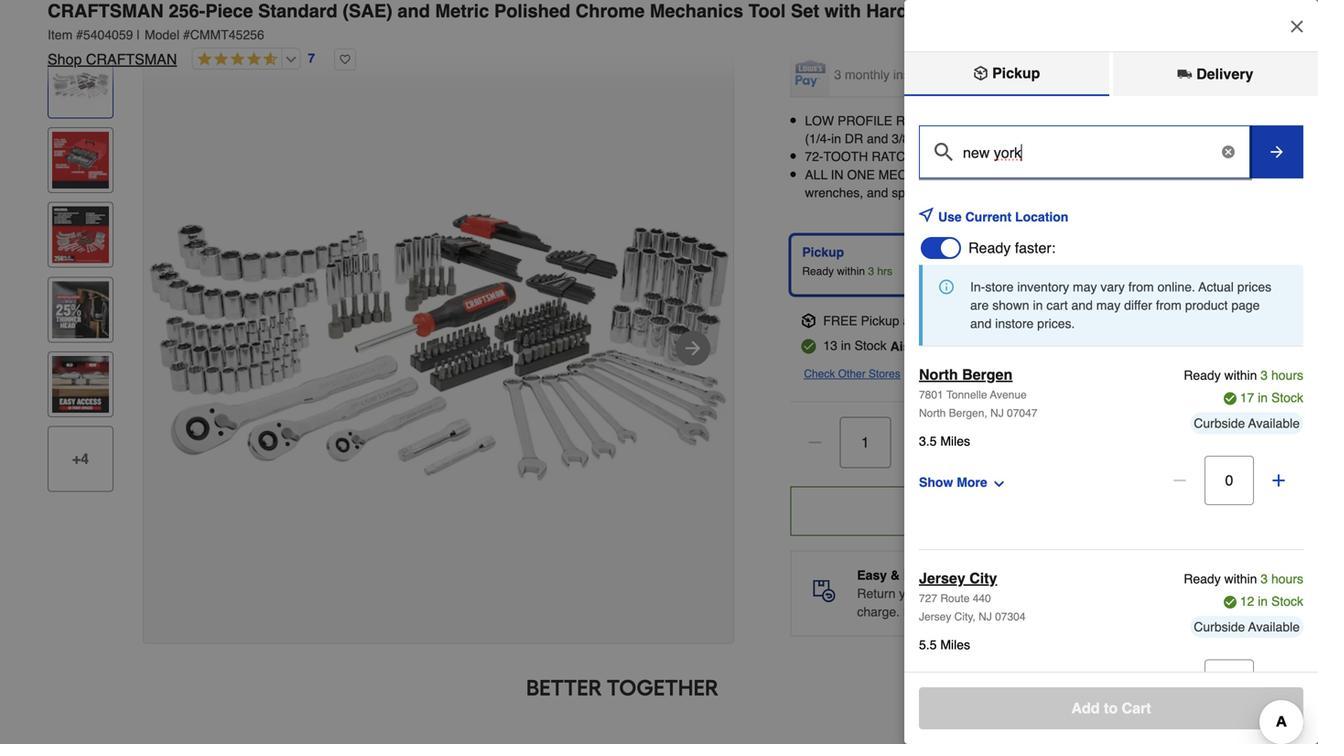 Task type: locate. For each thing, give the bounding box(es) containing it.
check circle filled image for jersey city
[[1224, 596, 1237, 609]]

online.
[[1158, 280, 1196, 294]]

hard
[[867, 0, 908, 22]]

differ
[[1125, 298, 1153, 313]]

pickup down durable
[[803, 245, 845, 260]]

1 vertical spatial |
[[943, 339, 946, 354]]

hours up 12 in stock at right bottom
[[1272, 572, 1304, 587]]

1 vertical spatial stock
[[1272, 391, 1304, 405]]

low
[[805, 114, 834, 128]]

3 right lowes pay logo
[[835, 67, 842, 82]]

of left sockets,
[[1142, 167, 1153, 182]]

ratchet: inside low profile ratchet: up to 25% thinner head for access in tight spaces (1/4-in dr and 3/8-in dr only as compared to cmmt81747, cmmt81748, and cmmt81749)
[[896, 114, 958, 128]]

1 vertical spatial ratchet:
[[872, 149, 934, 164]]

in inside 13 in stock aisle 64 | bay 7
[[841, 338, 851, 353]]

0 horizontal spatial with
[[825, 0, 861, 22]]

2 vertical spatial stock
[[1272, 594, 1304, 609]]

unused
[[958, 587, 1000, 601]]

may down vary
[[1097, 298, 1121, 313]]

1 horizontal spatial 7
[[977, 339, 984, 354]]

0 vertical spatial within
[[837, 265, 865, 278]]

3 up 12 in stock at right bottom
[[1261, 572, 1268, 587]]

and down profile
[[867, 131, 889, 146]]

0 horizontal spatial dr
[[845, 131, 864, 146]]

+4 button
[[48, 426, 114, 492]]

dr left the only
[[928, 131, 946, 146]]

1 horizontal spatial learn
[[904, 605, 937, 619]]

as right soon
[[1093, 265, 1104, 278]]

in right packed
[[1261, 185, 1271, 200]]

1 vertical spatial plus image
[[1270, 472, 1288, 490]]

in right 12
[[1258, 594, 1268, 609]]

1 horizontal spatial dr
[[928, 131, 946, 146]]

0 vertical spatial curbside available
[[1194, 416, 1300, 431]]

learn right pay
[[1117, 67, 1152, 82]]

| left model
[[137, 27, 140, 42]]

plus image up show
[[907, 434, 925, 452]]

ratchet: up '3/8-'
[[896, 114, 958, 128]]

1 vertical spatial curbside available
[[1194, 620, 1300, 635]]

a left full on the top right of page
[[1044, 167, 1051, 182]]

within left hrs
[[837, 265, 865, 278]]

hours
[[1272, 368, 1304, 383], [1272, 572, 1304, 587]]

1 curbside from the top
[[1194, 416, 1246, 431]]

1 horizontal spatial plus image
[[1270, 472, 1288, 490]]

1 vertical spatial check circle filled image
[[1224, 596, 1237, 609]]

learn more link
[[904, 603, 969, 621]]

jersey city 727 route 440 jersey city, nj 07304
[[919, 570, 1026, 624]]

1 vertical spatial from
[[1156, 298, 1182, 313]]

0 vertical spatial delivery
[[1193, 65, 1254, 82]]

in-
[[1031, 587, 1046, 601]]

to left us
[[1160, 587, 1171, 601]]

a
[[1044, 167, 1051, 182], [805, 203, 812, 218]]

miles right 3.5
[[941, 434, 971, 449]]

and down spaces
[[1231, 131, 1253, 146]]

0 vertical spatial lowe's
[[1048, 67, 1088, 82]]

2 horizontal spatial learn
[[1117, 67, 1152, 82]]

$94.05 when you choose 5% savings on eligible purchases every day. learn how
[[835, 1, 1232, 34]]

title image
[[52, 57, 109, 114], [52, 132, 109, 189], [52, 207, 109, 263], [52, 281, 109, 338], [52, 356, 109, 413]]

curbside for jersey city
[[1194, 620, 1246, 635]]

close image
[[1288, 17, 1307, 36]]

aisle
[[891, 339, 921, 354]]

delivery inside button
[[1193, 65, 1254, 82]]

0 vertical spatial learn
[[835, 19, 867, 34]]

delivery for delivery as soon as tomorrow
[[1050, 245, 1100, 260]]

1 vertical spatial with
[[1022, 67, 1045, 82]]

stepper number input field with increment and decrement buttons number field right minus image
[[1205, 456, 1255, 506]]

0 horizontal spatial delivery
[[1050, 245, 1100, 260]]

you
[[912, 1, 932, 16]]

may
[[1073, 280, 1098, 294], [1097, 298, 1121, 313]]

pickup ready within 3 hrs
[[803, 245, 893, 278]]

store left or on the right of the page
[[1046, 587, 1074, 601]]

degree
[[998, 149, 1038, 164]]

nj inside the jersey city 727 route 440 jersey city, nj 07304
[[979, 611, 993, 624]]

and right cart at the right top
[[1072, 298, 1093, 313]]

instore
[[996, 316, 1034, 331]]

0 horizontal spatial stepper number input field with increment and decrement buttons number field
[[840, 417, 891, 468]]

0 vertical spatial pickup
[[989, 65, 1041, 82]]

learn down your
[[904, 605, 937, 619]]

and down assortment
[[1122, 185, 1144, 200]]

3 inside pickup ready within 3 hrs
[[868, 265, 875, 278]]

0 vertical spatial |
[[137, 27, 140, 42]]

0 vertical spatial craftsman
[[48, 0, 164, 22]]

# down 256-
[[183, 27, 190, 42]]

delivery up soon
[[1050, 245, 1100, 260]]

on
[[1050, 1, 1064, 16]]

0 vertical spatial available
[[1249, 416, 1300, 431]]

stores
[[869, 368, 901, 380]]

0 horizontal spatial arrow right image
[[682, 337, 704, 359]]

charge.
[[857, 605, 900, 619]]

0 horizontal spatial of
[[965, 67, 976, 82]]

in inside in-store inventory may vary from online. actual prices are shown in cart  and may differ from product page and instore prices.
[[1033, 298, 1043, 313]]

ratchet: inside 72-tooth ratchet: delivers 5 degree arc swing all in one mechanics set: contains a full assortment of sockets, ratchets, wrenches, and specialty bits for automotive enthusiasts and mechanics, packed in a durable 2-drawer box
[[872, 149, 934, 164]]

north
[[919, 366, 959, 383], [919, 407, 946, 420]]

easy
[[857, 568, 887, 583]]

lowe's for jose
[[991, 314, 1031, 328]]

1 vertical spatial nj
[[979, 611, 993, 624]]

in up mechanics
[[914, 131, 924, 146]]

0 horizontal spatial store
[[986, 280, 1014, 294]]

learn down $94.05
[[835, 19, 867, 34]]

1 horizontal spatial arrow right image
[[1268, 143, 1287, 161]]

may down soon
[[1073, 280, 1098, 294]]

1 vertical spatial more
[[940, 605, 969, 619]]

pickup up 25%
[[989, 65, 1041, 82]]

north down 7801
[[919, 407, 946, 420]]

for up cmmt81747,
[[1100, 114, 1115, 128]]

1 vertical spatial ready within 3 hours
[[1184, 572, 1304, 587]]

to right add
[[1104, 700, 1118, 717]]

tonnelle
[[947, 389, 988, 402]]

plus image
[[907, 434, 925, 452], [1270, 472, 1288, 490]]

from up differ
[[1129, 280, 1155, 294]]

1 vertical spatial lowe's
[[991, 314, 1031, 328]]

ready within 3 hours up 17
[[1184, 368, 1304, 383]]

0 vertical spatial jersey
[[919, 570, 966, 587]]

miles
[[941, 434, 971, 449], [941, 638, 971, 652]]

1 horizontal spatial store
[[1046, 587, 1074, 601]]

1 vertical spatial store
[[1046, 587, 1074, 601]]

pickup inside button
[[989, 65, 1041, 82]]

more
[[957, 475, 988, 490], [940, 605, 969, 619]]

0 vertical spatial ratchet:
[[896, 114, 958, 128]]

0 vertical spatial north
[[919, 366, 959, 383]]

1 ready within 3 hours from the top
[[1184, 368, 1304, 383]]

1 horizontal spatial lowe's
[[1048, 67, 1088, 82]]

access
[[1119, 114, 1158, 128]]

1 vertical spatial available
[[1249, 620, 1300, 635]]

more right show
[[957, 475, 988, 490]]

1 jersey from the top
[[919, 570, 966, 587]]

curbside available down 17
[[1194, 416, 1300, 431]]

pickup left at
[[861, 314, 900, 328]]

check circle filled image
[[802, 339, 816, 354]]

available for city
[[1249, 620, 1300, 635]]

2 vertical spatial of
[[1217, 587, 1228, 601]]

0 horizontal spatial |
[[137, 27, 140, 42]]

1 vertical spatial hours
[[1272, 572, 1304, 587]]

13 in stock aisle 64 | bay 7
[[824, 338, 984, 354]]

stock right 17
[[1272, 391, 1304, 405]]

box
[[916, 203, 937, 218]]

2 curbside from the top
[[1194, 620, 1246, 635]]

installments
[[894, 67, 961, 82]]

7 left heart outline "image"
[[308, 51, 315, 66]]

show more
[[919, 475, 988, 490]]

0 horizontal spatial for
[[969, 185, 984, 200]]

with right set
[[825, 0, 861, 22]]

ready faster:
[[969, 239, 1056, 256]]

tomorrow
[[1107, 265, 1156, 278]]

add to cart
[[1072, 700, 1152, 717]]

miles for north
[[941, 434, 971, 449]]

0 vertical spatial curbside
[[1194, 416, 1246, 431]]

727
[[919, 593, 938, 605]]

e.
[[919, 314, 931, 328]]

Stepper number input field with increment and decrement buttons number field
[[840, 417, 891, 468], [1205, 456, 1255, 506]]

0 vertical spatial stock
[[855, 338, 887, 353]]

0 vertical spatial for
[[1100, 114, 1115, 128]]

1 horizontal spatial delivery
[[1193, 65, 1254, 82]]

7 right bay at right
[[977, 339, 984, 354]]

0 vertical spatial as
[[977, 131, 991, 146]]

easy & free returns return your new, unused item in-store or ship it back to us free of charge.
[[857, 568, 1228, 619]]

miles for jersey
[[941, 638, 971, 652]]

1 horizontal spatial of
[[1142, 167, 1153, 182]]

gps image
[[919, 207, 934, 222]]

1 vertical spatial delivery
[[1050, 245, 1100, 260]]

0 horizontal spatial from
[[1129, 280, 1155, 294]]

1 vertical spatial 7
[[977, 339, 984, 354]]

1 vertical spatial pickup
[[803, 245, 845, 260]]

$33.00
[[979, 67, 1018, 82]]

cmmt81748,
[[1150, 131, 1228, 146]]

from down online.
[[1156, 298, 1182, 313]]

3 left hrs
[[868, 265, 875, 278]]

2 curbside available from the top
[[1194, 620, 1300, 635]]

available down 12 in stock at right bottom
[[1249, 620, 1300, 635]]

| right 64
[[943, 339, 946, 354]]

it
[[1120, 587, 1126, 601]]

1 available from the top
[[1249, 416, 1300, 431]]

to right up
[[982, 114, 992, 128]]

ready
[[969, 239, 1011, 256], [803, 265, 834, 278], [1184, 368, 1221, 383], [1184, 572, 1221, 587]]

lowes pay logo image
[[792, 60, 829, 87]]

# right 'item'
[[76, 27, 83, 42]]

0 vertical spatial with
[[825, 0, 861, 22]]

nj inside north bergen 7801 tonnelle avenue north bergen, nj 07047
[[991, 407, 1004, 420]]

3/8-
[[892, 131, 914, 146]]

eligible
[[1068, 1, 1108, 16]]

return
[[857, 587, 896, 601]]

1 curbside available from the top
[[1194, 416, 1300, 431]]

3 monthly installments of $33.00 with lowe's pay learn how
[[835, 67, 1183, 82]]

nj down 440
[[979, 611, 993, 624]]

of right free
[[1217, 587, 1228, 601]]

1 vertical spatial arrow right image
[[682, 337, 704, 359]]

profile
[[838, 114, 893, 128]]

one
[[848, 167, 875, 182]]

stock right 12
[[1272, 594, 1304, 609]]

13
[[824, 338, 838, 353]]

1 horizontal spatial as
[[1093, 265, 1104, 278]]

up
[[962, 114, 978, 128]]

craftsman
[[48, 0, 164, 22], [86, 51, 177, 68]]

within for jersey city
[[1225, 572, 1258, 587]]

use
[[939, 210, 962, 224]]

with right the $33.00
[[1022, 67, 1045, 82]]

3
[[835, 67, 842, 82], [868, 265, 875, 278], [1261, 368, 1268, 383], [1261, 572, 1268, 587]]

1 vertical spatial jersey
[[919, 611, 952, 624]]

1 horizontal spatial a
[[1044, 167, 1051, 182]]

check circle filled image left 12
[[1224, 596, 1237, 609]]

0 vertical spatial ready within 3 hours
[[1184, 368, 1304, 383]]

available for bergen
[[1249, 416, 1300, 431]]

craftsman down 5404059
[[86, 51, 177, 68]]

2 title image from the top
[[52, 132, 109, 189]]

stepper number input field with increment and decrement buttons number field for minus icon
[[840, 417, 891, 468]]

2 vertical spatial within
[[1225, 572, 1258, 587]]

learn how button
[[835, 17, 894, 36]]

2 miles from the top
[[941, 638, 971, 652]]

available down the 17 in stock
[[1249, 416, 1300, 431]]

0 vertical spatial may
[[1073, 280, 1098, 294]]

07047
[[1007, 407, 1038, 420]]

more down new,
[[940, 605, 969, 619]]

cmmt81749)
[[805, 149, 884, 164]]

of left the $33.00
[[965, 67, 976, 82]]

1 vertical spatial within
[[1225, 368, 1258, 383]]

ready within 3 hours up 12
[[1184, 572, 1304, 587]]

free pickup at e. san jose lowe's
[[824, 314, 1031, 328]]

0 vertical spatial hours
[[1272, 368, 1304, 383]]

2 ready within 3 hours from the top
[[1184, 572, 1304, 587]]

store up shown
[[986, 280, 1014, 294]]

miles right 5.5
[[941, 638, 971, 652]]

jersey down 727
[[919, 611, 952, 624]]

available
[[1249, 416, 1300, 431], [1249, 620, 1300, 635]]

ratchet: for delivers
[[872, 149, 934, 164]]

0 vertical spatial nj
[[991, 407, 1004, 420]]

in-
[[971, 280, 986, 294]]

plus image for minus icon
[[907, 434, 925, 452]]

better together
[[527, 675, 719, 701]]

17
[[1241, 391, 1255, 405]]

2 available from the top
[[1249, 620, 1300, 635]]

1 horizontal spatial |
[[943, 339, 946, 354]]

ratchet: for up
[[896, 114, 958, 128]]

ready right back
[[1184, 572, 1221, 587]]

as up 5
[[977, 131, 991, 146]]

0 horizontal spatial #
[[76, 27, 83, 42]]

1 check circle filled image from the top
[[1224, 392, 1237, 405]]

nj for city
[[979, 611, 993, 624]]

0 horizontal spatial learn
[[835, 19, 867, 34]]

1 miles from the top
[[941, 434, 971, 449]]

ready up pickup image at the top of page
[[803, 265, 834, 278]]

64
[[925, 339, 939, 354]]

1 horizontal spatial with
[[1022, 67, 1045, 82]]

jersey up route
[[919, 570, 966, 587]]

in right 13
[[841, 338, 851, 353]]

0 vertical spatial arrow right image
[[1268, 143, 1287, 161]]

within up 17
[[1225, 368, 1258, 383]]

1 horizontal spatial stepper number input field with increment and decrement buttons number field
[[1205, 456, 1255, 506]]

craftsman up 5404059
[[48, 0, 164, 22]]

and right (sae) in the left of the page
[[398, 0, 430, 22]]

jersey
[[919, 570, 966, 587], [919, 611, 952, 624]]

craftsman 256-piece standard (sae) and metric polished chrome mechanics tool set with hard case item # 5404059 | model # cmmt45256
[[48, 0, 957, 42]]

check circle filled image
[[1224, 392, 1237, 405], [1224, 596, 1237, 609]]

sockets,
[[1156, 167, 1203, 182]]

from
[[1129, 280, 1155, 294], [1156, 298, 1182, 313]]

2 vertical spatial pickup
[[861, 314, 900, 328]]

0 vertical spatial plus image
[[907, 434, 925, 452]]

check circle filled image left 17
[[1224, 392, 1237, 405]]

within up 12
[[1225, 572, 1258, 587]]

stepper number input field with increment and decrement buttons number field right minus icon
[[840, 417, 891, 468]]

stock up the stores
[[855, 338, 887, 353]]

lowe's left pay
[[1048, 67, 1088, 82]]

0 vertical spatial from
[[1129, 280, 1155, 294]]

for inside 72-tooth ratchet: delivers 5 degree arc swing all in one mechanics set: contains a full assortment of sockets, ratchets, wrenches, and specialty bits for automotive enthusiasts and mechanics, packed in a durable 2-drawer box
[[969, 185, 984, 200]]

prices.
[[1038, 316, 1075, 331]]

1 vertical spatial curbside
[[1194, 620, 1246, 635]]

of
[[965, 67, 976, 82], [1142, 167, 1153, 182], [1217, 587, 1228, 601]]

curbside available down 12
[[1194, 620, 1300, 635]]

nj down avenue
[[991, 407, 1004, 420]]

0 horizontal spatial as
[[977, 131, 991, 146]]

hours up the 17 in stock
[[1272, 368, 1304, 383]]

1 vertical spatial of
[[1142, 167, 1153, 182]]

better
[[527, 675, 602, 701]]

better together heading
[[48, 674, 1198, 703]]

free
[[824, 314, 858, 328]]

ready within 3 hours
[[1184, 368, 1304, 383], [1184, 572, 1304, 587]]

delivery up spaces
[[1193, 65, 1254, 82]]

hours for bergen
[[1272, 368, 1304, 383]]

1 vertical spatial for
[[969, 185, 984, 200]]

0 horizontal spatial 7
[[308, 51, 315, 66]]

a left durable
[[805, 203, 812, 218]]

lowe's down shown
[[991, 314, 1031, 328]]

case
[[913, 0, 957, 22]]

dr
[[845, 131, 864, 146], [928, 131, 946, 146]]

pickup image
[[974, 66, 989, 81]]

0 horizontal spatial lowe's
[[991, 314, 1031, 328]]

#
[[76, 27, 83, 42], [183, 27, 190, 42]]

1 hours from the top
[[1272, 368, 1304, 383]]

option group
[[783, 228, 1278, 303]]

dr up the tooth
[[845, 131, 864, 146]]

0 vertical spatial store
[[986, 280, 1014, 294]]

1 horizontal spatial #
[[183, 27, 190, 42]]

ratchet: down '3/8-'
[[872, 149, 934, 164]]

1 horizontal spatial for
[[1100, 114, 1115, 128]]

store inside easy & free returns return your new, unused item in-store or ship it back to us free of charge.
[[1046, 587, 1074, 601]]

2 hours from the top
[[1272, 572, 1304, 587]]

plus image down the 17 in stock
[[1270, 472, 1288, 490]]

0 vertical spatial check circle filled image
[[1224, 392, 1237, 405]]

in left tight
[[1162, 114, 1172, 128]]

compared
[[994, 131, 1051, 146]]

option group containing pickup
[[783, 228, 1278, 303]]

with inside craftsman 256-piece standard (sae) and metric polished chrome mechanics tool set with hard case item # 5404059 | model # cmmt45256
[[825, 0, 861, 22]]

2 jersey from the top
[[919, 611, 952, 624]]

1 vertical spatial a
[[805, 203, 812, 218]]

1 vertical spatial north
[[919, 407, 946, 420]]

for down set:
[[969, 185, 984, 200]]

in down inventory
[[1033, 298, 1043, 313]]

1 vertical spatial craftsman
[[86, 51, 177, 68]]

(sae)
[[343, 0, 393, 22]]

hours for city
[[1272, 572, 1304, 587]]

2 horizontal spatial pickup
[[989, 65, 1041, 82]]

delivery inside delivery as soon as tomorrow
[[1050, 245, 1100, 260]]

2 check circle filled image from the top
[[1224, 596, 1237, 609]]

use current location button
[[939, 197, 1098, 237]]

curbside down 17
[[1194, 416, 1246, 431]]

piece
[[205, 0, 253, 22]]

pickup inside pickup ready within 3 hrs
[[803, 245, 845, 260]]

craftsman inside craftsman 256-piece standard (sae) and metric polished chrome mechanics tool set with hard case item # 5404059 | model # cmmt45256
[[48, 0, 164, 22]]

north up 7801
[[919, 366, 959, 383]]

to up arc
[[1055, 131, 1065, 146]]

0 horizontal spatial pickup
[[803, 245, 845, 260]]

0 vertical spatial miles
[[941, 434, 971, 449]]

pickup for pickup ready within 3 hrs
[[803, 245, 845, 260]]

arrow right image
[[1268, 143, 1287, 161], [682, 337, 704, 359]]

curbside down free
[[1194, 620, 1246, 635]]



Task type: describe. For each thing, give the bounding box(es) containing it.
1 vertical spatial may
[[1097, 298, 1121, 313]]

spaces
[[1203, 114, 1244, 128]]

2 north from the top
[[919, 407, 946, 420]]

1 dr from the left
[[845, 131, 864, 146]]

vary
[[1101, 280, 1125, 294]]

1 vertical spatial learn
[[1117, 67, 1152, 82]]

&
[[891, 568, 900, 583]]

5
[[987, 149, 994, 164]]

polished
[[494, 0, 571, 22]]

2 # from the left
[[183, 27, 190, 42]]

cart
[[1047, 298, 1068, 313]]

contains
[[990, 167, 1041, 182]]

1 north from the top
[[919, 366, 959, 383]]

delivery for delivery
[[1193, 65, 1254, 82]]

curbside available for north bergen
[[1194, 416, 1300, 431]]

4.6 stars image
[[193, 51, 278, 68]]

route
[[941, 593, 970, 605]]

nj for bergen
[[991, 407, 1004, 420]]

ready down current
[[969, 239, 1011, 256]]

2 vertical spatial learn
[[904, 605, 937, 619]]

pickup image
[[802, 314, 816, 328]]

curbside for north bergen
[[1194, 416, 1246, 431]]

heart outline image
[[334, 49, 356, 71]]

ratchets,
[[1207, 167, 1256, 182]]

2 dr from the left
[[928, 131, 946, 146]]

mechanics
[[650, 0, 744, 22]]

shown
[[993, 298, 1030, 313]]

of inside easy & free returns return your new, unused item in-store or ship it back to us free of charge.
[[1217, 587, 1228, 601]]

hrs
[[878, 265, 893, 278]]

and inside craftsman 256-piece standard (sae) and metric polished chrome mechanics tool set with hard case item # 5404059 | model # cmmt45256
[[398, 0, 430, 22]]

check circle filled image for north bergen
[[1224, 392, 1237, 405]]

within inside pickup ready within 3 hrs
[[837, 265, 865, 278]]

in inside 72-tooth ratchet: delivers 5 degree arc swing all in one mechanics set: contains a full assortment of sockets, ratchets, wrenches, and specialty bits for automotive enthusiasts and mechanics, packed in a durable 2-drawer box
[[1261, 185, 1271, 200]]

bergen
[[963, 366, 1013, 383]]

ready within 3 hours for city
[[1184, 572, 1304, 587]]

0 vertical spatial a
[[1044, 167, 1051, 182]]

learn how link
[[1117, 67, 1183, 82]]

5.5 miles
[[919, 638, 971, 652]]

stock inside 13 in stock aisle 64 | bay 7
[[855, 338, 887, 353]]

are
[[971, 298, 989, 313]]

bergen,
[[949, 407, 988, 420]]

5.5
[[919, 638, 937, 652]]

full
[[1055, 167, 1071, 182]]

item
[[1004, 587, 1028, 601]]

of inside 72-tooth ratchet: delivers 5 degree arc swing all in one mechanics set: contains a full assortment of sockets, ratchets, wrenches, and specialty bits for automotive enthusiasts and mechanics, packed in a durable 2-drawer box
[[1142, 167, 1153, 182]]

shop craftsman
[[48, 51, 177, 68]]

440
[[973, 593, 992, 605]]

12
[[1241, 594, 1255, 609]]

north bergen 7801 tonnelle avenue north bergen, nj 07047
[[919, 366, 1038, 420]]

72-
[[805, 149, 824, 164]]

1 # from the left
[[76, 27, 83, 42]]

ready inside pickup ready within 3 hrs
[[803, 265, 834, 278]]

0 horizontal spatial a
[[805, 203, 812, 218]]

tool
[[749, 0, 786, 22]]

minus image
[[806, 434, 825, 452]]

0 vertical spatial 7
[[308, 51, 315, 66]]

in up cmmt81749)
[[832, 131, 842, 146]]

12 in stock
[[1241, 594, 1304, 609]]

256-
[[169, 0, 205, 22]]

7801
[[919, 389, 944, 402]]

within for north bergen
[[1225, 368, 1258, 383]]

stock for north bergen
[[1272, 391, 1304, 405]]

purchases
[[1111, 1, 1170, 16]]

as inside delivery as soon as tomorrow
[[1093, 265, 1104, 278]]

north bergen link
[[919, 364, 1013, 386]]

minus image
[[1171, 472, 1190, 490]]

ready within 3 hours for bergen
[[1184, 368, 1304, 383]]

3.5 miles
[[919, 434, 971, 449]]

more for learn more
[[940, 605, 969, 619]]

07304
[[996, 611, 1026, 624]]

item number 5 4 0 4 0 5 9 and model number c m m t 4 5 2 5 6 element
[[48, 26, 1271, 44]]

ship
[[1093, 587, 1116, 601]]

at
[[903, 314, 914, 328]]

low profile ratchet: up to 25% thinner head for access in tight spaces (1/4-in dr and 3/8-in dr only as compared to cmmt81747, cmmt81748, and cmmt81749)
[[805, 114, 1253, 164]]

ready down product
[[1184, 368, 1221, 383]]

together
[[607, 675, 719, 701]]

1 title image from the top
[[52, 57, 109, 114]]

standard
[[258, 0, 338, 22]]

3 up the 17 in stock
[[1261, 368, 1268, 383]]

learn inside $94.05 when you choose 5% savings on eligible purchases every day. learn how
[[835, 19, 867, 34]]

check other stores
[[804, 368, 901, 380]]

chrome
[[576, 0, 645, 22]]

25%
[[996, 114, 1022, 128]]

tight
[[1176, 114, 1200, 128]]

jersey city link
[[919, 568, 998, 590]]

curbside available for jersey city
[[1194, 620, 1300, 635]]

add
[[1072, 700, 1100, 717]]

stepper number input field with increment and decrement buttons number field for minus image
[[1205, 456, 1255, 506]]

page
[[1232, 298, 1261, 313]]

0 vertical spatial of
[[965, 67, 976, 82]]

in right 17
[[1258, 391, 1268, 405]]

automotive
[[988, 185, 1050, 200]]

bits
[[946, 185, 966, 200]]

delivery button
[[1114, 52, 1319, 96]]

as inside low profile ratchet: up to 25% thinner head for access in tight spaces (1/4-in dr and 3/8-in dr only as compared to cmmt81747, cmmt81748, and cmmt81749)
[[977, 131, 991, 146]]

metric
[[435, 0, 489, 22]]

check other stores button
[[804, 365, 901, 383]]

3 title image from the top
[[52, 207, 109, 263]]

and up "2-"
[[867, 185, 889, 200]]

1 horizontal spatial from
[[1156, 298, 1182, 313]]

plus image for minus image
[[1270, 472, 1288, 490]]

set:
[[959, 167, 986, 182]]

4 title image from the top
[[52, 281, 109, 338]]

5 title image from the top
[[52, 356, 109, 413]]

7 inside 13 in stock aisle 64 | bay 7
[[977, 339, 984, 354]]

| inside craftsman 256-piece standard (sae) and metric polished chrome mechanics tool set with hard case item # 5404059 | model # cmmt45256
[[137, 27, 140, 42]]

arc
[[1041, 149, 1059, 164]]

item
[[48, 27, 73, 42]]

prices
[[1238, 280, 1272, 294]]

model
[[145, 27, 180, 42]]

current
[[966, 210, 1012, 224]]

returns
[[934, 568, 983, 583]]

set
[[791, 0, 820, 22]]

avenue
[[990, 389, 1027, 402]]

free
[[1192, 587, 1214, 601]]

and down are
[[971, 316, 992, 331]]

all
[[805, 167, 828, 182]]

delivers
[[937, 149, 984, 164]]

monthly
[[845, 67, 890, 82]]

city,
[[955, 611, 976, 624]]

specialty
[[892, 185, 942, 200]]

assortment
[[1075, 167, 1138, 182]]

mechanics
[[879, 167, 956, 182]]

drawer
[[874, 203, 913, 218]]

mechanics,
[[1147, 185, 1212, 200]]

pickup for pickup
[[989, 65, 1041, 82]]

san
[[934, 314, 957, 328]]

stock for jersey city
[[1272, 594, 1304, 609]]

| inside 13 in stock aisle 64 | bay 7
[[943, 339, 946, 354]]

17 in stock
[[1241, 391, 1304, 405]]

more for show more
[[957, 475, 988, 490]]

to inside easy & free returns return your new, unused item in-store or ship it back to us free of charge.
[[1160, 587, 1171, 601]]

1 horizontal spatial pickup
[[861, 314, 900, 328]]

truck filled image
[[1178, 67, 1193, 82]]

to inside button
[[1104, 700, 1118, 717]]

lowe's for with
[[1048, 67, 1088, 82]]

when
[[877, 1, 908, 16]]

soon
[[1066, 265, 1090, 278]]

for inside low profile ratchet: up to 25% thinner head for access in tight spaces (1/4-in dr and 3/8-in dr only as compared to cmmt81747, cmmt81748, and cmmt81749)
[[1100, 114, 1115, 128]]

choose
[[936, 1, 977, 16]]

cmmt45256
[[190, 27, 264, 42]]

store inside in-store inventory may vary from online. actual prices are shown in cart  and may differ from product page and instore prices.
[[986, 280, 1014, 294]]

Label text field
[[927, 135, 1244, 162]]

add to cart button
[[919, 688, 1304, 730]]

tooth
[[824, 149, 868, 164]]

info image
[[940, 280, 954, 294]]

3.5
[[919, 434, 937, 449]]



Task type: vqa. For each thing, say whether or not it's contained in the screenshot.
the bottommost Personal
no



